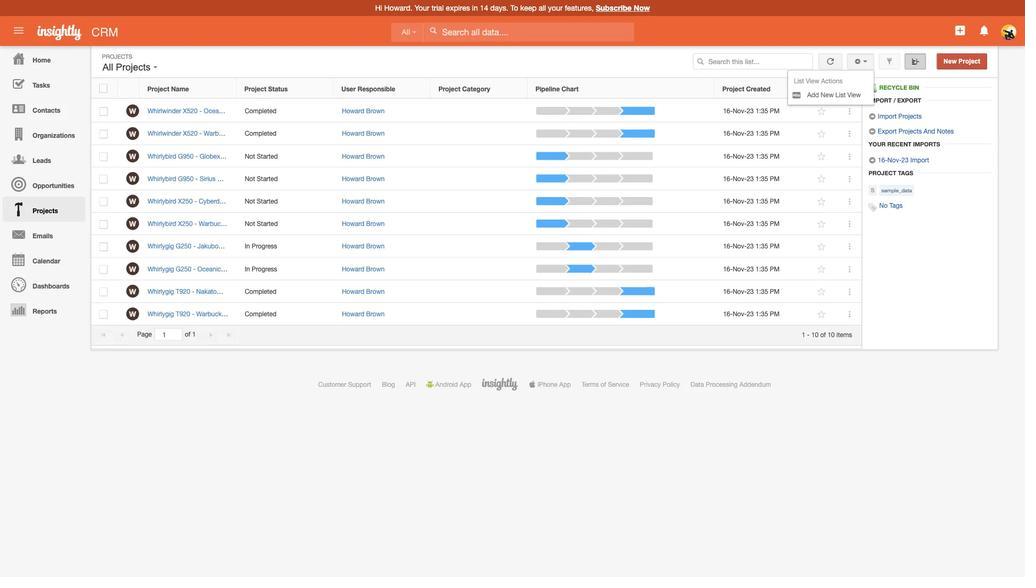 Task type: locate. For each thing, give the bounding box(es) containing it.
23
[[747, 107, 754, 115], [747, 130, 754, 137], [747, 152, 754, 160], [902, 156, 909, 163], [747, 175, 754, 182], [747, 197, 754, 205], [747, 220, 754, 227], [747, 242, 754, 250], [747, 265, 754, 272], [747, 287, 754, 295], [747, 310, 754, 317]]

all
[[402, 28, 410, 36], [103, 62, 113, 73]]

5 brown from the top
[[366, 197, 385, 205]]

import down imports
[[911, 156, 930, 163]]

whirlygig for whirlygig g250 - oceanic airlines - mark sakda
[[148, 265, 174, 272]]

contacts
[[33, 106, 60, 114]]

airlines up whirlwinder x520 - warbucks industries - roger mills link
[[229, 107, 250, 115]]

not started cell up smith
[[237, 190, 334, 213]]

9 1:35 from the top
[[756, 287, 769, 295]]

all down crm
[[103, 62, 113, 73]]

3 not from the top
[[245, 197, 255, 205]]

row
[[91, 79, 862, 99]]

6 howard brown link from the top
[[342, 220, 385, 227]]

0 horizontal spatial export
[[879, 127, 897, 135]]

1 vertical spatial oceanic
[[198, 265, 221, 272]]

1 vertical spatial import
[[879, 112, 897, 120]]

- left albert
[[222, 152, 225, 160]]

0 vertical spatial all
[[402, 28, 410, 36]]

brown for lane
[[366, 242, 385, 250]]

warbucks for t920
[[196, 310, 225, 317]]

x520
[[183, 107, 198, 115], [183, 130, 198, 137]]

row group containing w
[[91, 100, 862, 325]]

project left created at right top
[[723, 85, 745, 92]]

1:35 for sakda
[[756, 265, 769, 272]]

howard for martin
[[342, 175, 365, 182]]

whirlygig for whirlygig t920 - warbucks industries - wayne miyazaki
[[148, 310, 174, 317]]

started
[[257, 152, 278, 160], [257, 175, 278, 182], [257, 197, 278, 205], [257, 220, 278, 227]]

progress down barbara
[[252, 265, 277, 272]]

not started for carlos
[[245, 220, 278, 227]]

1 vertical spatial view
[[848, 91, 862, 98]]

w row
[[91, 100, 862, 122], [91, 122, 862, 145], [91, 145, 862, 168], [91, 168, 862, 190], [91, 190, 862, 213], [91, 213, 862, 235], [91, 235, 862, 258], [91, 258, 862, 280], [91, 280, 862, 303], [91, 303, 862, 325]]

2 app from the left
[[560, 380, 571, 388]]

not started cell for martin
[[237, 168, 334, 190]]

16-nov-23 1:35 pm cell for sakda
[[715, 258, 809, 280]]

1 vertical spatial all
[[103, 62, 113, 73]]

reports link
[[3, 297, 85, 322]]

0 horizontal spatial your
[[415, 3, 430, 12]]

3 pm from the top
[[770, 152, 780, 160]]

1 vertical spatial export
[[879, 127, 897, 135]]

0 horizontal spatial list
[[794, 77, 805, 84]]

pm for lane
[[770, 242, 780, 250]]

completed down whirlygig t920 - nakatomi trading corp. - samantha wright link
[[245, 310, 277, 317]]

10 howard from the top
[[342, 310, 365, 317]]

whirlwinder down project name
[[148, 107, 181, 115]]

policy
[[663, 380, 680, 388]]

1 x520 from the top
[[183, 107, 198, 115]]

project tags
[[869, 169, 914, 176]]

circle arrow right image for import projects
[[869, 113, 877, 120]]

1 vertical spatial x520
[[183, 130, 198, 137]]

- up whirlwinder x520 - warbucks industries - roger mills
[[200, 107, 202, 115]]

- down whirlygig g250 - jakubowski llc - barbara lane
[[193, 265, 196, 272]]

g250 left jakubowski
[[176, 242, 192, 250]]

project
[[959, 58, 981, 65], [147, 85, 169, 92], [245, 85, 267, 92], [439, 85, 461, 92], [723, 85, 745, 92], [869, 169, 897, 176]]

howard brown for samantha
[[342, 287, 385, 295]]

8 howard from the top
[[342, 265, 365, 272]]

projects inside "button"
[[116, 62, 151, 73]]

4 not started cell from the top
[[237, 213, 334, 235]]

whirlygig t920 - nakatomi trading corp. - samantha wright link
[[148, 287, 325, 295]]

cynthia
[[256, 107, 278, 115]]

2 completed cell from the top
[[237, 122, 334, 145]]

23 for sakda
[[747, 265, 754, 272]]

cell for lane
[[431, 235, 528, 258]]

3 16-nov-23 1:35 pm cell from the top
[[715, 145, 809, 168]]

1 vertical spatial progress
[[252, 265, 277, 272]]

2 not started cell from the top
[[237, 168, 334, 190]]

x250 up whirlygig g250 - jakubowski llc - barbara lane
[[178, 220, 193, 227]]

organizations link
[[3, 121, 85, 146]]

warbucks down cyberdyne
[[199, 220, 227, 227]]

None checkbox
[[99, 84, 107, 93], [100, 130, 108, 138], [100, 152, 108, 161], [100, 198, 108, 206], [100, 243, 108, 251], [100, 310, 108, 319], [99, 84, 107, 93], [100, 130, 108, 138], [100, 152, 108, 161], [100, 198, 108, 206], [100, 243, 108, 251], [100, 310, 108, 319]]

export down bin
[[898, 97, 922, 104]]

corp. for systems
[[258, 197, 274, 205]]

of left items
[[821, 331, 826, 338]]

not started down lee
[[245, 175, 278, 182]]

circle arrow left image
[[869, 128, 877, 135]]

in
[[245, 242, 250, 250], [245, 265, 250, 272]]

jakubowski
[[198, 242, 232, 250]]

project left name
[[147, 85, 169, 92]]

8 brown from the top
[[366, 265, 385, 272]]

0 vertical spatial import
[[869, 97, 893, 104]]

industries for carlos
[[229, 220, 257, 227]]

2 x520 from the top
[[183, 130, 198, 137]]

not started cell down roger
[[237, 145, 334, 168]]

2 vertical spatial warbucks
[[196, 310, 225, 317]]

not for carlos
[[245, 220, 255, 227]]

in progress for barbara
[[245, 242, 277, 250]]

industries down whirlygig t920 - nakatomi trading corp. - samantha wright link
[[227, 310, 255, 317]]

- left items
[[808, 331, 810, 338]]

2 vertical spatial corp.
[[249, 287, 265, 295]]

all down howard.
[[402, 28, 410, 36]]

1 in progress cell from the top
[[237, 235, 334, 258]]

1 vertical spatial x250
[[178, 220, 193, 227]]

1 right 1 field
[[192, 331, 196, 338]]

23 for nicole
[[747, 197, 754, 205]]

circle arrow right image up circle arrow left image
[[869, 113, 877, 120]]

data processing addendum link
[[691, 380, 772, 388]]

0 vertical spatial oceanic
[[204, 107, 227, 115]]

list inside 'link'
[[836, 91, 846, 98]]

1 vertical spatial airlines
[[223, 265, 244, 272]]

view inside 'link'
[[848, 91, 862, 98]]

of
[[185, 331, 191, 338], [821, 331, 826, 338], [601, 380, 607, 388]]

w for whirlygig t920 - nakatomi trading corp. - samantha wright
[[129, 287, 136, 296]]

1 not started from the top
[[245, 152, 278, 160]]

4 whirlybird from the top
[[148, 220, 176, 227]]

w link for whirlybird x250 - warbucks industries - carlos smith
[[126, 217, 139, 230]]

nov- for samantha
[[733, 287, 747, 295]]

whirlygig t920 - nakatomi trading corp. - samantha wright
[[148, 287, 320, 295]]

w link for whirlwinder x520 - oceanic airlines - cynthia allen
[[126, 104, 139, 117]]

0 vertical spatial industries
[[234, 130, 262, 137]]

recycle bin link
[[869, 84, 925, 92]]

0 vertical spatial new
[[944, 58, 957, 65]]

0 vertical spatial your
[[415, 3, 430, 12]]

1 in from the top
[[245, 242, 250, 250]]

0 vertical spatial in
[[245, 242, 250, 250]]

1 follow image from the top
[[817, 106, 827, 117]]

warbucks
[[204, 130, 232, 137], [199, 220, 227, 227], [196, 310, 225, 317]]

brown for nicole
[[366, 197, 385, 205]]

8 howard brown link from the top
[[342, 265, 385, 272]]

import for import / export
[[869, 97, 893, 104]]

started for carlos
[[257, 220, 278, 227]]

projects up your recent imports
[[899, 127, 923, 135]]

all for all
[[402, 28, 410, 36]]

no
[[880, 202, 888, 209]]

in progress up mark
[[245, 242, 277, 250]]

8 w link from the top
[[126, 262, 139, 275]]

in progress cell
[[237, 235, 334, 258], [237, 258, 334, 280]]

navigation
[[0, 46, 85, 322]]

no tags
[[880, 202, 903, 209]]

howard brown
[[342, 107, 385, 115], [342, 130, 385, 137], [342, 152, 385, 160], [342, 175, 385, 182], [342, 197, 385, 205], [342, 220, 385, 227], [342, 242, 385, 250], [342, 265, 385, 272], [342, 287, 385, 295], [342, 310, 385, 317]]

1 whirlygig from the top
[[148, 242, 174, 250]]

1 vertical spatial whirlwinder
[[148, 130, 181, 137]]

not started cell up lane
[[237, 213, 334, 235]]

whirlwinder up whirlybird g950 - globex - albert lee
[[148, 130, 181, 137]]

w for whirlwinder x520 - warbucks industries - roger mills
[[129, 129, 136, 138]]

leads link
[[3, 146, 85, 171]]

howard brown link for samantha
[[342, 287, 385, 295]]

recent
[[888, 141, 912, 147]]

10 1:35 from the top
[[756, 310, 769, 317]]

chart
[[562, 85, 579, 92]]

7 1:35 from the top
[[756, 242, 769, 250]]

1 vertical spatial follow image
[[817, 219, 827, 229]]

10 pm from the top
[[770, 310, 780, 317]]

2 horizontal spatial of
[[821, 331, 826, 338]]

app right iphone on the right of page
[[560, 380, 571, 388]]

not started
[[245, 152, 278, 160], [245, 175, 278, 182], [245, 197, 278, 205], [245, 220, 278, 227]]

1 vertical spatial your
[[869, 141, 886, 147]]

5 cell from the top
[[431, 190, 528, 213]]

7 howard from the top
[[342, 242, 365, 250]]

not
[[245, 152, 255, 160], [245, 175, 255, 182], [245, 197, 255, 205], [245, 220, 255, 227]]

16-nov-23 1:35 pm cell for smith
[[715, 213, 809, 235]]

of right terms
[[601, 380, 607, 388]]

completed cell up miyazaki
[[237, 280, 334, 303]]

row group
[[91, 100, 862, 325]]

0 vertical spatial progress
[[252, 242, 277, 250]]

not started down martin
[[245, 197, 278, 205]]

completed cell
[[237, 100, 334, 122], [237, 122, 334, 145], [237, 280, 334, 303], [237, 303, 334, 325]]

completed down mark
[[245, 287, 277, 295]]

in progress down barbara
[[245, 265, 277, 272]]

g950 left globex
[[178, 152, 194, 160]]

6 brown from the top
[[366, 220, 385, 227]]

howard brown link for smith
[[342, 220, 385, 227]]

started up barbara
[[257, 220, 278, 227]]

circle arrow right image inside 16-nov-23 import link
[[869, 157, 877, 164]]

projects up emails link
[[33, 207, 58, 214]]

1 vertical spatial in progress
[[245, 265, 277, 272]]

0 horizontal spatial app
[[460, 380, 472, 388]]

23 for martin
[[747, 175, 754, 182]]

5 howard from the top
[[342, 197, 365, 205]]

1 not from the top
[[245, 152, 255, 160]]

5 follow image from the top
[[817, 242, 827, 252]]

7 howard brown link from the top
[[342, 242, 385, 250]]

3 whirlygig from the top
[[148, 287, 174, 295]]

10 w from the top
[[129, 310, 136, 318]]

oceanic up nakatomi
[[198, 265, 221, 272]]

wayne
[[261, 310, 280, 317]]

app right "android"
[[460, 380, 472, 388]]

albert
[[226, 152, 243, 160]]

x520 down name
[[183, 107, 198, 115]]

not down lee
[[245, 175, 255, 182]]

terms of service
[[582, 380, 630, 388]]

warbucks down whirlwinder x520 - oceanic airlines - cynthia allen
[[204, 130, 232, 137]]

0 vertical spatial export
[[898, 97, 922, 104]]

1 whirlwinder from the top
[[148, 107, 181, 115]]

16- for martin
[[724, 175, 733, 182]]

completed down the project status
[[245, 107, 277, 115]]

warbucks down nakatomi
[[196, 310, 225, 317]]

6 cell from the top
[[431, 213, 528, 235]]

1 16-nov-23 1:35 pm cell from the top
[[715, 100, 809, 122]]

6 howard brown from the top
[[342, 220, 385, 227]]

1 vertical spatial industries
[[229, 220, 257, 227]]

follow image for sakda
[[817, 264, 827, 274]]

1 horizontal spatial 1
[[802, 331, 806, 338]]

pm for nicole
[[770, 197, 780, 205]]

23 for smith
[[747, 220, 754, 227]]

started for tina
[[257, 175, 278, 182]]

corp. right sirius
[[218, 175, 234, 182]]

dashboards link
[[3, 272, 85, 297]]

notifications image
[[979, 24, 991, 37]]

not started up barbara
[[245, 220, 278, 227]]

4 howard brown from the top
[[342, 175, 385, 182]]

customer support
[[318, 380, 371, 388]]

all projects button
[[100, 59, 160, 75]]

cog image
[[854, 58, 862, 65]]

list left actions
[[794, 77, 805, 84]]

g950
[[178, 152, 194, 160], [178, 175, 194, 182]]

user responsible
[[342, 85, 396, 92]]

industries for roger
[[234, 130, 262, 137]]

martin
[[253, 175, 272, 182]]

1 w from the top
[[129, 107, 136, 115]]

nov- for sakda
[[733, 265, 747, 272]]

1 completed from the top
[[245, 107, 277, 115]]

- left nicole
[[276, 197, 279, 205]]

warbucks for x520
[[204, 130, 232, 137]]

1 horizontal spatial of
[[601, 380, 607, 388]]

data
[[691, 380, 705, 388]]

1 16-nov-23 1:35 pm from the top
[[724, 107, 780, 115]]

2 follow image from the top
[[817, 219, 827, 229]]

x250
[[178, 197, 193, 205], [178, 220, 193, 227]]

not down the tina
[[245, 197, 255, 205]]

0 vertical spatial follow image
[[817, 174, 827, 184]]

w link for whirlybird x250 - cyberdyne systems corp. - nicole gomez
[[126, 195, 139, 207]]

1 vertical spatial list
[[836, 91, 846, 98]]

started right the tina
[[257, 175, 278, 182]]

whirlwinder
[[148, 107, 181, 115], [148, 130, 181, 137]]

cell
[[431, 100, 528, 122], [431, 122, 528, 145], [431, 145, 528, 168], [431, 168, 528, 190], [431, 190, 528, 213], [431, 213, 528, 235], [431, 235, 528, 258], [431, 258, 528, 280], [431, 280, 528, 303], [431, 303, 528, 325]]

2 howard brown link from the top
[[342, 130, 385, 137]]

projects up export projects and notes link
[[899, 112, 922, 120]]

4 w link from the top
[[126, 172, 139, 185]]

1 vertical spatial g950
[[178, 175, 194, 182]]

16- for nicole
[[724, 197, 733, 205]]

5 pm from the top
[[770, 197, 780, 205]]

projects for all projects
[[116, 62, 151, 73]]

w link for whirlybird g950 - globex - albert lee
[[126, 150, 139, 162]]

- left sirius
[[196, 175, 198, 182]]

9 16-nov-23 1:35 pm cell from the top
[[715, 280, 809, 303]]

7 16-nov-23 1:35 pm from the top
[[724, 242, 780, 250]]

not left carlos
[[245, 220, 255, 227]]

in left barbara
[[245, 242, 250, 250]]

3 not started from the top
[[245, 197, 278, 205]]

whirlygig t920 - warbucks industries - wayne miyazaki
[[148, 310, 307, 317]]

2 howard from the top
[[342, 130, 365, 137]]

23 for lane
[[747, 242, 754, 250]]

1 vertical spatial g250
[[176, 265, 192, 272]]

project left status
[[245, 85, 267, 92]]

circle arrow right image up project tags
[[869, 157, 877, 164]]

not started cell up nicole
[[237, 168, 334, 190]]

samantha
[[271, 287, 300, 295]]

whirlwinder x520 - warbucks industries - roger mills link
[[148, 130, 306, 137]]

4 pm from the top
[[770, 175, 780, 182]]

5 1:35 from the top
[[756, 197, 769, 205]]

2 not from the top
[[245, 175, 255, 182]]

0 horizontal spatial of
[[185, 331, 191, 338]]

project for project name
[[147, 85, 169, 92]]

whirlybird for whirlybird g950 - globex - albert lee
[[148, 152, 176, 160]]

project left category
[[439, 85, 461, 92]]

globex
[[200, 152, 220, 160]]

0 vertical spatial g950
[[178, 152, 194, 160]]

1 horizontal spatial list
[[836, 91, 846, 98]]

23 for mills
[[747, 130, 754, 137]]

1 vertical spatial corp.
[[258, 197, 274, 205]]

7 pm from the top
[[770, 242, 780, 250]]

pipeline chart
[[536, 85, 579, 92]]

not started cell
[[237, 145, 334, 168], [237, 168, 334, 190], [237, 190, 334, 213], [237, 213, 334, 235]]

projects up project name
[[116, 62, 151, 73]]

- up whirlygig g250 - jakubowski llc - barbara lane
[[195, 220, 197, 227]]

7 cell from the top
[[431, 235, 528, 258]]

1 completed cell from the top
[[237, 100, 334, 122]]

0 vertical spatial whirlwinder
[[148, 107, 181, 115]]

project category
[[439, 85, 491, 92]]

None checkbox
[[100, 107, 108, 116], [100, 175, 108, 184], [100, 220, 108, 229], [100, 265, 108, 274], [100, 288, 108, 296], [100, 107, 108, 116], [100, 175, 108, 184], [100, 220, 108, 229], [100, 265, 108, 274], [100, 288, 108, 296]]

1 horizontal spatial app
[[560, 380, 571, 388]]

barbara
[[251, 242, 274, 250]]

follow image for lane
[[817, 242, 827, 252]]

0 vertical spatial t920
[[176, 287, 190, 295]]

1 horizontal spatial view
[[848, 91, 862, 98]]

x520 up whirlybird g950 - globex - albert lee
[[183, 130, 198, 137]]

customer support link
[[318, 380, 371, 388]]

3 completed from the top
[[245, 287, 277, 295]]

4 howard from the top
[[342, 175, 365, 182]]

completed down cynthia
[[245, 130, 277, 137]]

howard brown link for allen
[[342, 107, 385, 115]]

your left trial
[[415, 3, 430, 12]]

0 horizontal spatial new
[[821, 91, 834, 98]]

1 horizontal spatial 10
[[828, 331, 835, 338]]

1 app from the left
[[460, 380, 472, 388]]

import down /
[[879, 112, 897, 120]]

4 16-nov-23 1:35 pm cell from the top
[[715, 168, 809, 190]]

2 w from the top
[[129, 129, 136, 138]]

all inside "button"
[[103, 62, 113, 73]]

0 vertical spatial list
[[794, 77, 805, 84]]

g250 down whirlygig g250 - jakubowski llc - barbara lane
[[176, 265, 192, 272]]

w link for whirlygig t920 - warbucks industries - wayne miyazaki
[[126, 307, 139, 320]]

circle arrow right image inside import projects link
[[869, 113, 877, 120]]

2 in progress from the top
[[245, 265, 277, 272]]

8 16-nov-23 1:35 pm cell from the top
[[715, 258, 809, 280]]

1 t920 from the top
[[176, 287, 190, 295]]

16-nov-23 1:35 pm cell
[[715, 100, 809, 122], [715, 122, 809, 145], [715, 145, 809, 168], [715, 168, 809, 190], [715, 190, 809, 213], [715, 213, 809, 235], [715, 235, 809, 258], [715, 258, 809, 280], [715, 280, 809, 303], [715, 303, 809, 325]]

trial
[[432, 3, 444, 12]]

2 started from the top
[[257, 175, 278, 182]]

2 g250 from the top
[[176, 265, 192, 272]]

not for lee
[[245, 152, 255, 160]]

10 w link from the top
[[126, 307, 139, 320]]

addendum
[[740, 380, 772, 388]]

blog
[[382, 380, 395, 388]]

0 horizontal spatial all
[[103, 62, 113, 73]]

app for android app
[[460, 380, 472, 388]]

16-nov-23 1:35 pm for samantha
[[724, 287, 780, 295]]

0 vertical spatial circle arrow right image
[[869, 113, 877, 120]]

10 brown from the top
[[366, 310, 385, 317]]

2 in progress cell from the top
[[237, 258, 334, 280]]

g250 for oceanic
[[176, 265, 192, 272]]

0 horizontal spatial view
[[806, 77, 820, 84]]

not started up martin
[[245, 152, 278, 160]]

dashboards
[[33, 282, 70, 290]]

1 vertical spatial in
[[245, 265, 250, 272]]

0 vertical spatial x520
[[183, 107, 198, 115]]

w for whirlybird x250 - warbucks industries - carlos smith
[[129, 219, 136, 228]]

1 vertical spatial circle arrow right image
[[869, 157, 877, 164]]

follow image
[[817, 174, 827, 184], [817, 219, 827, 229]]

completed cell down status
[[237, 100, 334, 122]]

nov- for allen
[[733, 107, 747, 115]]

1 horizontal spatial all
[[402, 28, 410, 36]]

9 w row from the top
[[91, 280, 862, 303]]

1 field
[[155, 329, 182, 340]]

export projects and notes link
[[869, 127, 955, 135]]

2 1:35 from the top
[[756, 130, 769, 137]]

0 vertical spatial in progress
[[245, 242, 277, 250]]

16-nov-23 1:35 pm for nicole
[[724, 197, 780, 205]]

3 brown from the top
[[366, 152, 385, 160]]

follow image
[[817, 106, 827, 117], [817, 129, 827, 139], [817, 151, 827, 162], [817, 197, 827, 207], [817, 242, 827, 252], [817, 264, 827, 274], [817, 287, 827, 297], [817, 309, 827, 319]]

whirlygig for whirlygig t920 - nakatomi trading corp. - samantha wright
[[148, 287, 174, 295]]

- up of 1
[[192, 310, 195, 317]]

8 pm from the top
[[770, 265, 780, 272]]

search image
[[697, 58, 705, 65]]

in down llc on the top left
[[245, 265, 250, 272]]

corp. right systems
[[258, 197, 274, 205]]

1 vertical spatial new
[[821, 91, 834, 98]]

not started for lee
[[245, 152, 278, 160]]

1 vertical spatial t920
[[176, 310, 190, 317]]

3 started from the top
[[257, 197, 278, 205]]

1 horizontal spatial new
[[944, 58, 957, 65]]

pm for mills
[[770, 130, 780, 137]]

3 w link from the top
[[126, 150, 139, 162]]

1 howard from the top
[[342, 107, 365, 115]]

export right circle arrow left image
[[879, 127, 897, 135]]

16-nov-23 1:35 pm cell for mills
[[715, 122, 809, 145]]

allen
[[280, 107, 294, 115]]

your down circle arrow left image
[[869, 141, 886, 147]]

t920 up of 1
[[176, 310, 190, 317]]

w
[[129, 107, 136, 115], [129, 129, 136, 138], [129, 152, 136, 161], [129, 174, 136, 183], [129, 197, 136, 206], [129, 219, 136, 228], [129, 242, 136, 251], [129, 264, 136, 273], [129, 287, 136, 296], [129, 310, 136, 318]]

0 vertical spatial x250
[[178, 197, 193, 205]]

3 howard brown link from the top
[[342, 152, 385, 160]]

cell for nicole
[[431, 190, 528, 213]]

g250 for jakubowski
[[176, 242, 192, 250]]

7 w from the top
[[129, 242, 136, 251]]

airlines up whirlygig t920 - nakatomi trading corp. - samantha wright
[[223, 265, 244, 272]]

whirlygig t920 - warbucks industries - wayne miyazaki link
[[148, 310, 312, 317]]

1 horizontal spatial your
[[869, 141, 886, 147]]

5 16-nov-23 1:35 pm from the top
[[724, 197, 780, 205]]

circle arrow right image
[[869, 113, 877, 120], [869, 157, 877, 164]]

projects link
[[3, 197, 85, 222]]

whirlybird
[[148, 152, 176, 160], [148, 175, 176, 182], [148, 197, 176, 205], [148, 220, 176, 227]]

nov- for nicole
[[733, 197, 747, 205]]

list down actions
[[836, 91, 846, 98]]

2 follow image from the top
[[817, 129, 827, 139]]

0 horizontal spatial 10
[[812, 331, 819, 338]]

progress for barbara
[[252, 242, 277, 250]]

g950 left sirius
[[178, 175, 194, 182]]

4 w row from the top
[[91, 168, 862, 190]]

privacy
[[640, 380, 661, 388]]

view down the list view actions link
[[848, 91, 862, 98]]

0 vertical spatial airlines
[[229, 107, 250, 115]]

whirlygig for whirlygig g250 - jakubowski llc - barbara lane
[[148, 242, 174, 250]]

cell for smith
[[431, 213, 528, 235]]

3 completed cell from the top
[[237, 280, 334, 303]]

reports
[[33, 307, 57, 315]]

completed for cynthia
[[245, 107, 277, 115]]

0 vertical spatial view
[[806, 77, 820, 84]]

0 vertical spatial warbucks
[[204, 130, 232, 137]]

tina
[[240, 175, 252, 182]]

opportunities link
[[3, 171, 85, 197]]

follow image for samantha
[[817, 287, 827, 297]]

your
[[548, 3, 563, 12]]

brown
[[366, 107, 385, 115], [366, 130, 385, 137], [366, 152, 385, 160], [366, 175, 385, 182], [366, 197, 385, 205], [366, 220, 385, 227], [366, 242, 385, 250], [366, 265, 385, 272], [366, 287, 385, 295], [366, 310, 385, 317]]

projects for export projects and notes
[[899, 127, 923, 135]]

1 1 from the left
[[192, 331, 196, 338]]

6 1:35 from the top
[[756, 220, 769, 227]]

3 16-nov-23 1:35 pm from the top
[[724, 152, 780, 160]]

your recent imports
[[869, 141, 941, 147]]

1 vertical spatial warbucks
[[199, 220, 227, 227]]

0 vertical spatial g250
[[176, 242, 192, 250]]

of right 1 field
[[185, 331, 191, 338]]

not right albert
[[245, 152, 255, 160]]

industries up lee
[[234, 130, 262, 137]]

2 t920 from the top
[[176, 310, 190, 317]]

2 cell from the top
[[431, 122, 528, 145]]

whirlybird x250 - cyberdyne systems corp. - nicole gomez
[[148, 197, 321, 205]]

cell for miyazaki
[[431, 303, 528, 325]]

5 16-nov-23 1:35 pm cell from the top
[[715, 190, 809, 213]]

view up 'add'
[[806, 77, 820, 84]]

- right llc on the top left
[[247, 242, 249, 250]]

completed cell down allen
[[237, 122, 334, 145]]

7 w link from the top
[[126, 240, 139, 253]]

whirlybird x250 - cyberdyne systems corp. - nicole gomez link
[[148, 197, 326, 205]]

- left samantha
[[266, 287, 269, 295]]

9 brown from the top
[[366, 287, 385, 295]]

in progress cell up samantha
[[237, 258, 334, 280]]

terms
[[582, 380, 599, 388]]

1 howard brown link from the top
[[342, 107, 385, 115]]

16-nov-23 1:35 pm for martin
[[724, 175, 780, 182]]

new right show sidebar icon
[[944, 58, 957, 65]]

airlines
[[229, 107, 250, 115], [223, 265, 244, 272]]

nov- for mills
[[733, 130, 747, 137]]

2 x250 from the top
[[178, 220, 193, 227]]

whirlwinder for whirlwinder x520 - oceanic airlines - cynthia allen
[[148, 107, 181, 115]]

whirlybird g950 - sirius corp. - tina martin link
[[148, 175, 277, 182]]

3 whirlybird from the top
[[148, 197, 176, 205]]

oceanic up whirlwinder x520 - warbucks industries - roger mills
[[204, 107, 227, 115]]

/
[[894, 97, 896, 104]]

1 - 10 of 10 items
[[802, 331, 853, 338]]

2 vertical spatial industries
[[227, 310, 255, 317]]

2 16-nov-23 1:35 pm from the top
[[724, 130, 780, 137]]

pm for martin
[[770, 175, 780, 182]]

completed cell down samantha
[[237, 303, 334, 325]]

- left wayne
[[257, 310, 259, 317]]

trading
[[226, 287, 247, 295]]

industries down systems
[[229, 220, 257, 227]]

16-
[[724, 107, 733, 115], [724, 130, 733, 137], [724, 152, 733, 160], [879, 156, 888, 163], [724, 175, 733, 182], [724, 197, 733, 205], [724, 220, 733, 227], [724, 242, 733, 250], [724, 265, 733, 272], [724, 287, 733, 295], [724, 310, 733, 317]]

0 horizontal spatial 1
[[192, 331, 196, 338]]

in progress cell down smith
[[237, 235, 334, 258]]



Task type: vqa. For each thing, say whether or not it's contained in the screenshot.
Samright@Nakatomi.Com cell
no



Task type: describe. For each thing, give the bounding box(es) containing it.
home
[[33, 56, 51, 64]]

and
[[924, 127, 936, 135]]

processing
[[706, 380, 738, 388]]

brown for miyazaki
[[366, 310, 385, 317]]

miyazaki
[[282, 310, 307, 317]]

lee
[[245, 152, 256, 160]]

android app link
[[427, 380, 472, 388]]

corp. for trading
[[249, 287, 265, 295]]

no tags link
[[880, 202, 903, 209]]

5 w row from the top
[[91, 190, 862, 213]]

brown for smith
[[366, 220, 385, 227]]

16- for smith
[[724, 220, 733, 227]]

brown for martin
[[366, 175, 385, 182]]

gomez
[[300, 197, 321, 205]]

all link
[[391, 23, 424, 42]]

8 w row from the top
[[91, 258, 862, 280]]

g950 for globex
[[178, 152, 194, 160]]

project created
[[723, 85, 771, 92]]

1:35 for martin
[[756, 175, 769, 182]]

bin
[[910, 84, 920, 91]]

navigation containing home
[[0, 46, 85, 322]]

whirlygig g250 - oceanic airlines - mark sakda link
[[148, 265, 290, 272]]

nov- for lane
[[733, 242, 747, 250]]

whirlybird for whirlybird x250 - cyberdyne systems corp. - nicole gomez
[[148, 197, 176, 205]]

3 cell from the top
[[431, 145, 528, 168]]

android
[[436, 380, 458, 388]]

iphone app
[[538, 380, 571, 388]]

16- for lane
[[724, 242, 733, 250]]

recycle bin
[[880, 84, 920, 91]]

crm
[[92, 25, 118, 39]]

to
[[511, 3, 519, 12]]

service
[[608, 380, 630, 388]]

features,
[[565, 3, 594, 12]]

- left jakubowski
[[193, 242, 196, 250]]

not started cell for smith
[[237, 213, 334, 235]]

3 1:35 from the top
[[756, 152, 769, 160]]

in for mark
[[245, 265, 250, 272]]

project for project tags
[[869, 169, 897, 176]]

pm for sakda
[[770, 265, 780, 272]]

1 10 from the left
[[812, 331, 819, 338]]

whirlybird for whirlybird g950 - sirius corp. - tina martin
[[148, 175, 176, 182]]

oceanic for x520
[[204, 107, 227, 115]]

project down notifications image
[[959, 58, 981, 65]]

nakatomi
[[196, 287, 224, 295]]

follow image for martin
[[817, 174, 827, 184]]

sample_data link
[[880, 185, 915, 196]]

projects for import projects
[[899, 112, 922, 120]]

pm for smith
[[770, 220, 780, 227]]

completed cell for mills
[[237, 122, 334, 145]]

whirlwinder x520 - oceanic airlines - cynthia allen
[[148, 107, 294, 115]]

howard brown link for lane
[[342, 242, 385, 250]]

show sidebar image
[[912, 58, 920, 65]]

23 for samantha
[[747, 287, 754, 295]]

not started cell for nicole
[[237, 190, 334, 213]]

whirlybird g950 - sirius corp. - tina martin
[[148, 175, 272, 182]]

list view actions
[[794, 77, 843, 84]]

howard brown link for nicole
[[342, 197, 385, 205]]

new inside new project link
[[944, 58, 957, 65]]

3 howard brown from the top
[[342, 152, 385, 160]]

emails
[[33, 232, 53, 239]]

cell for mills
[[431, 122, 528, 145]]

w for whirlybird g950 - sirius corp. - tina martin
[[129, 174, 136, 183]]

brown for mills
[[366, 130, 385, 137]]

name
[[171, 85, 189, 92]]

tasks link
[[3, 71, 85, 96]]

in
[[472, 3, 478, 12]]

industries for wayne
[[227, 310, 255, 317]]

howard.
[[385, 3, 413, 12]]

brown for allen
[[366, 107, 385, 115]]

projects inside navigation
[[33, 207, 58, 214]]

pm for allen
[[770, 107, 780, 115]]

howard for sakda
[[342, 265, 365, 272]]

- left globex
[[196, 152, 198, 160]]

follow image for allen
[[817, 106, 827, 117]]

howard brown link for miyazaki
[[342, 310, 385, 317]]

api link
[[406, 380, 416, 388]]

2 w row from the top
[[91, 122, 862, 145]]

new inside add new list view 'link'
[[821, 91, 834, 98]]

whirlybird x250 - warbucks industries - carlos smith link
[[148, 220, 306, 227]]

2 1 from the left
[[802, 331, 806, 338]]

23 for allen
[[747, 107, 754, 115]]

category
[[463, 85, 491, 92]]

- left cynthia
[[252, 107, 254, 115]]

blog link
[[382, 380, 395, 388]]

16-nov-23 1:35 pm for sakda
[[724, 265, 780, 272]]

projects up all projects
[[102, 53, 132, 60]]

howard for samantha
[[342, 287, 365, 295]]

pm for miyazaki
[[770, 310, 780, 317]]

systems
[[232, 197, 256, 205]]

keep
[[521, 3, 537, 12]]

7 w row from the top
[[91, 235, 862, 258]]

- left nakatomi
[[192, 287, 195, 295]]

row containing project name
[[91, 79, 862, 99]]

3 follow image from the top
[[817, 151, 827, 162]]

howard brown for smith
[[342, 220, 385, 227]]

whirlwinder x520 - oceanic airlines - cynthia allen link
[[148, 107, 299, 115]]

recycle
[[880, 84, 908, 91]]

notes
[[938, 127, 955, 135]]

sample_data
[[882, 187, 913, 193]]

howard brown link for sakda
[[342, 265, 385, 272]]

show list view filters image
[[886, 58, 894, 65]]

in progress cell for sakda
[[237, 258, 334, 280]]

16-nov-23 1:35 pm cell for martin
[[715, 168, 809, 190]]

import for import projects
[[879, 112, 897, 120]]

s
[[871, 187, 875, 194]]

- up whirlybird g950 - globex - albert lee
[[200, 130, 202, 137]]

16-nov-23 import link
[[869, 156, 930, 164]]

white image
[[430, 27, 437, 34]]

of 1
[[185, 331, 196, 338]]

- left cyberdyne
[[195, 197, 197, 205]]

app for iphone app
[[560, 380, 571, 388]]

not for tina
[[245, 175, 255, 182]]

roger
[[268, 130, 286, 137]]

howard for miyazaki
[[342, 310, 365, 317]]

nicole
[[280, 197, 298, 205]]

hi howard. your trial expires in 14 days. to keep all your features, subscribe now
[[375, 3, 650, 12]]

new project link
[[937, 53, 988, 69]]

1 w row from the top
[[91, 100, 862, 122]]

mark
[[250, 265, 264, 272]]

1:35 for nicole
[[756, 197, 769, 205]]

llc
[[233, 242, 245, 250]]

whirlwinder x520 - warbucks industries - roger mills
[[148, 130, 301, 137]]

data processing addendum
[[691, 380, 772, 388]]

privacy policy link
[[640, 380, 680, 388]]

now
[[634, 3, 650, 12]]

calendar
[[33, 257, 60, 264]]

Search this list... text field
[[693, 53, 814, 69]]

organizations
[[33, 131, 75, 139]]

whirlybird g950 - globex - albert lee link
[[148, 152, 261, 160]]

16-nov-23 1:35 pm cell for miyazaki
[[715, 303, 809, 325]]

2 10 from the left
[[828, 331, 835, 338]]

Search all data.... text field
[[424, 22, 634, 42]]

whirlygig g250 - oceanic airlines - mark sakda
[[148, 265, 284, 272]]

home link
[[3, 46, 85, 71]]

lane
[[276, 242, 290, 250]]

16-nov-23 1:35 pm for smith
[[724, 220, 780, 227]]

16-nov-23 1:35 pm cell for lane
[[715, 235, 809, 258]]

howard for lane
[[342, 242, 365, 250]]

w link for whirlygig t920 - nakatomi trading corp. - samantha wright
[[126, 285, 139, 298]]

user
[[342, 85, 356, 92]]

1:35 for smith
[[756, 220, 769, 227]]

10 w row from the top
[[91, 303, 862, 325]]

howard brown for lane
[[342, 242, 385, 250]]

tags
[[899, 169, 914, 176]]

project name
[[147, 85, 189, 92]]

import / export
[[869, 97, 922, 104]]

howard brown for allen
[[342, 107, 385, 115]]

pm for samantha
[[770, 287, 780, 295]]

w link for whirlwinder x520 - warbucks industries - roger mills
[[126, 127, 139, 140]]

1 horizontal spatial export
[[898, 97, 922, 104]]

emails link
[[3, 222, 85, 247]]

hi
[[375, 3, 382, 12]]

0 vertical spatial corp.
[[218, 175, 234, 182]]

w for whirlygig g250 - jakubowski llc - barbara lane
[[129, 242, 136, 251]]

16-nov-23 1:35 pm cell for samantha
[[715, 280, 809, 303]]

not started for tina
[[245, 175, 278, 182]]

6 w row from the top
[[91, 213, 862, 235]]

- left roger
[[264, 130, 267, 137]]

- left carlos
[[259, 220, 262, 227]]

mills
[[287, 130, 301, 137]]

import projects link
[[869, 112, 922, 120]]

follow image for nicole
[[817, 197, 827, 207]]

w link for whirlygig g250 - jakubowski llc - barbara lane
[[126, 240, 139, 253]]

android app
[[436, 380, 472, 388]]

smith
[[284, 220, 300, 227]]

- left mark
[[246, 265, 248, 272]]

imports
[[914, 141, 941, 147]]

carlos
[[263, 220, 282, 227]]

2 vertical spatial import
[[911, 156, 930, 163]]

support
[[348, 380, 371, 388]]

w for whirlygig g250 - oceanic airlines - mark sakda
[[129, 264, 136, 273]]

not started for -
[[245, 197, 278, 205]]

actions
[[822, 77, 843, 84]]

1:35 for mills
[[756, 130, 769, 137]]

16- for samantha
[[724, 287, 733, 295]]

3 howard from the top
[[342, 152, 365, 160]]

page
[[137, 331, 152, 338]]

cell for allen
[[431, 100, 528, 122]]

subscribe
[[596, 3, 632, 12]]

warbucks for x250
[[199, 220, 227, 227]]

terms of service link
[[582, 380, 630, 388]]

whirlybird x250 - warbucks industries - carlos smith
[[148, 220, 300, 227]]

status
[[268, 85, 288, 92]]

all
[[539, 3, 546, 12]]

all for all projects
[[103, 62, 113, 73]]

follow image for miyazaki
[[817, 309, 827, 319]]

import projects
[[877, 112, 922, 120]]

- left the tina
[[235, 175, 238, 182]]

all projects
[[103, 62, 153, 73]]

howard brown for mills
[[342, 130, 385, 137]]

howard brown link for martin
[[342, 175, 385, 182]]

privacy policy
[[640, 380, 680, 388]]

oceanic for g250
[[198, 265, 221, 272]]

1 not started cell from the top
[[237, 145, 334, 168]]

refresh list image
[[826, 58, 836, 65]]

howard brown for nicole
[[342, 197, 385, 205]]

3 w row from the top
[[91, 145, 862, 168]]



